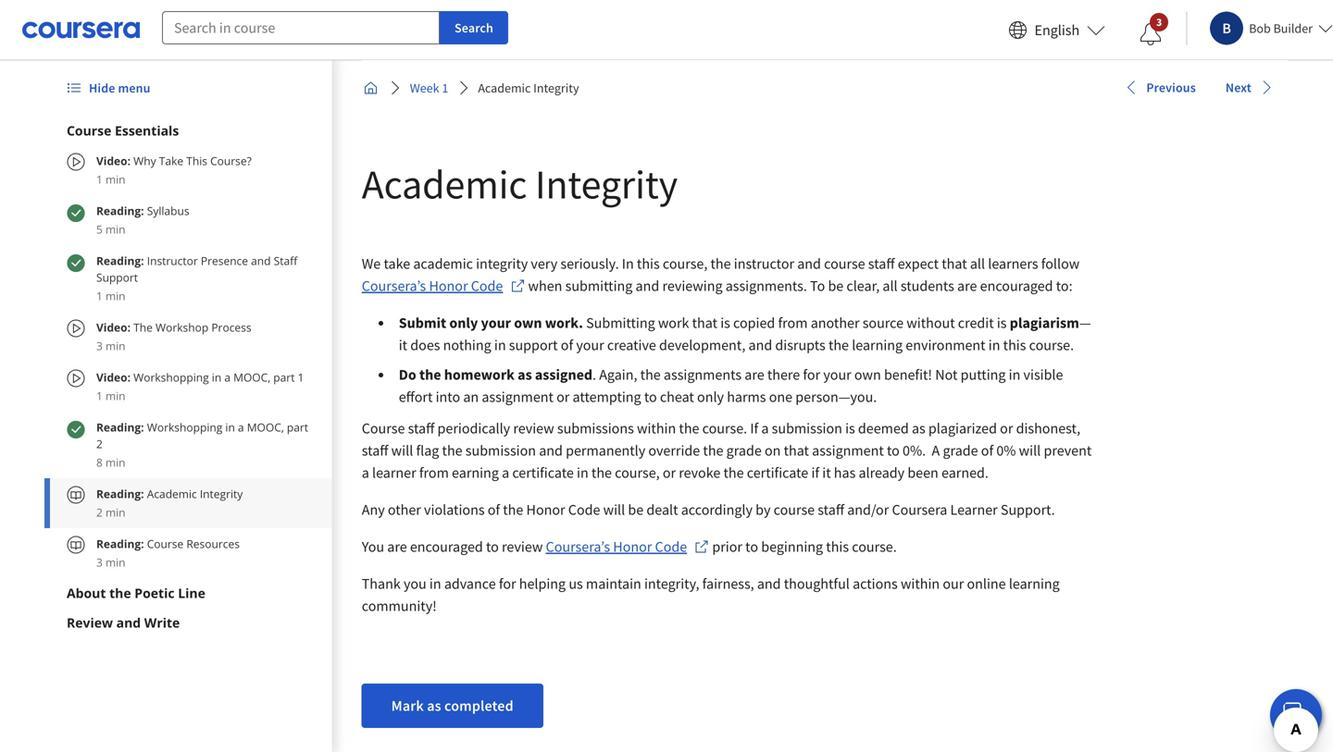 Task type: vqa. For each thing, say whether or not it's contained in the screenshot.
'Submit only your own work. Submitting work that is copied from another source without credit is plagiarism'
yes



Task type: locate. For each thing, give the bounding box(es) containing it.
reading: up 8 min
[[96, 420, 147, 435]]

1 horizontal spatial will
[[603, 501, 625, 519]]

support.
[[1001, 501, 1055, 519]]

show notifications image
[[1140, 23, 1162, 45]]

online
[[967, 575, 1006, 594]]

the up override
[[679, 419, 700, 438]]

person—you.
[[796, 388, 877, 406]]

part
[[273, 370, 295, 385], [287, 420, 308, 435]]

0 horizontal spatial from
[[419, 464, 449, 482]]

that up development, on the top of the page
[[692, 314, 718, 332]]

1 horizontal spatial honor
[[526, 501, 565, 519]]

the up revoke at the right bottom of page
[[703, 442, 724, 460]]

5 min from the top
[[106, 388, 126, 404]]

your for nothing
[[576, 336, 604, 355]]

0 horizontal spatial for
[[499, 575, 516, 594]]

learning down 'source'
[[852, 336, 903, 355]]

be left dealt at bottom
[[628, 501, 644, 519]]

1 completed image from the top
[[67, 204, 85, 223]]

in down credit
[[989, 336, 1000, 355]]

only down the assignments
[[697, 388, 724, 406]]

0 horizontal spatial your
[[481, 314, 511, 332]]

into
[[436, 388, 460, 406]]

honor for to
[[613, 538, 652, 556]]

own
[[514, 314, 542, 332], [855, 366, 881, 384]]

submission
[[772, 419, 842, 438], [466, 442, 536, 460]]

2 horizontal spatial of
[[981, 442, 994, 460]]

creative
[[607, 336, 656, 355]]

when
[[528, 277, 562, 295]]

1 vertical spatial part
[[287, 420, 308, 435]]

2 horizontal spatial or
[[1000, 419, 1013, 438]]

0 vertical spatial from
[[778, 314, 808, 332]]

0 horizontal spatial course.
[[702, 419, 747, 438]]

3 up the about
[[96, 555, 103, 570]]

assignment inside course staff periodically review submissions within the course. if a submission is deemed as plagiarized or dishonest, staff will flag the submission and permanently override the grade on that assignment to 0%.  a grade of 0% will prevent a learner from earning a certificate in the course, or revoke the certificate if it has already been earned.
[[812, 442, 884, 460]]

coursera image
[[22, 15, 140, 45]]

and left staff
[[251, 253, 271, 269]]

academic
[[478, 80, 531, 96], [362, 158, 527, 210], [147, 487, 197, 502]]

development,
[[659, 336, 746, 355]]

within inside course staff periodically review submissions within the course. if a submission is deemed as plagiarized or dishonest, staff will flag the submission and permanently override the grade on that assignment to 0%.  a grade of 0% will prevent a learner from earning a certificate in the course, or revoke the certificate if it has already been earned.
[[637, 419, 676, 438]]

min up the about the poetic line
[[106, 555, 126, 570]]

1 vertical spatial own
[[855, 366, 881, 384]]

completed image
[[67, 204, 85, 223], [67, 421, 85, 439]]

a inside 'video: workshopping in a mooc, part 1 1 min'
[[224, 370, 231, 385]]

from inside course staff periodically review submissions within the course. if a submission is deemed as plagiarized or dishonest, staff will flag the submission and permanently override the grade on that assignment to 0%.  a grade of 0% will prevent a learner from earning a certificate in the course, or revoke the certificate if it has already been earned.
[[419, 464, 449, 482]]

4 reading: from the top
[[96, 487, 144, 502]]

work.
[[545, 314, 583, 332]]

0 horizontal spatial that
[[692, 314, 718, 332]]

1 horizontal spatial coursera's
[[546, 538, 610, 556]]

completed image for 5 min
[[67, 204, 85, 223]]

1 horizontal spatial or
[[663, 464, 676, 482]]

is inside course staff periodically review submissions within the course. if a submission is deemed as plagiarized or dishonest, staff will flag the submission and permanently override the grade on that assignment to 0%.  a grade of 0% will prevent a learner from earning a certificate in the course, or revoke the certificate if it has already been earned.
[[845, 419, 855, 438]]

2 video: from the top
[[96, 320, 131, 335]]

and inside dropdown button
[[116, 614, 141, 632]]

course down hide
[[67, 122, 111, 139]]

course?
[[210, 153, 252, 169]]

opens in a new tab image
[[511, 279, 525, 294]]

2 horizontal spatial course.
[[1029, 336, 1074, 355]]

workshopping down 'video: workshopping in a mooc, part 1 1 min'
[[147, 420, 223, 435]]

0 vertical spatial learning
[[852, 336, 903, 355]]

be
[[828, 277, 844, 295], [628, 501, 644, 519]]

there
[[767, 366, 800, 384]]

and down copied
[[749, 336, 772, 355]]

submitting
[[565, 277, 633, 295]]

workshop
[[156, 320, 209, 335]]

1 inside video: why take this course? 1 min
[[96, 172, 103, 187]]

video: inside video: why take this course? 1 min
[[96, 153, 131, 169]]

grade
[[727, 442, 762, 460], [943, 442, 978, 460]]

1 horizontal spatial submission
[[772, 419, 842, 438]]

min down support at the top left of page
[[106, 288, 126, 304]]

workshopping inside 'video: workshopping in a mooc, part 1 1 min'
[[133, 370, 209, 385]]

2 vertical spatial academic
[[147, 487, 197, 502]]

0 vertical spatial encouraged
[[980, 277, 1053, 295]]

you are encouraged to review
[[362, 538, 546, 556]]

and down the about the poetic line
[[116, 614, 141, 632]]

your inside . again, the assignments are there for your own benefit! not putting in visible effort into an assignment or attempting to cheat only harms one person—you.
[[823, 366, 852, 384]]

reading: up support at the top left of page
[[96, 253, 147, 269]]

6 min from the top
[[106, 455, 126, 470]]

thank you in advance for helping us maintain integrity, fairness, and thoughtful actions within our online learning community!
[[362, 575, 1063, 616]]

certificate down on
[[747, 464, 809, 482]]

reading: for course resources
[[96, 537, 144, 552]]

3 min from the top
[[106, 288, 126, 304]]

1 vertical spatial this
[[1003, 336, 1026, 355]]

you
[[404, 575, 427, 594]]

honor for integrity
[[429, 277, 468, 295]]

3 down 1 min
[[96, 338, 103, 354]]

the right do on the left
[[419, 366, 441, 384]]

2 vertical spatial that
[[784, 442, 809, 460]]

workshopping down video: the workshop process 3 min
[[133, 370, 209, 385]]

it left does
[[399, 336, 407, 355]]

in down permanently
[[577, 464, 589, 482]]

integrity
[[534, 80, 579, 96], [535, 158, 678, 210], [200, 487, 243, 502]]

prior to beginning this course.
[[709, 538, 897, 556]]

for inside the thank you in advance for helping us maintain integrity, fairness, and thoughtful actions within our online learning community!
[[499, 575, 516, 594]]

0 horizontal spatial it
[[399, 336, 407, 355]]

1 vertical spatial course
[[362, 419, 405, 438]]

your inside — it does nothing in support of your creative development, and disrupts the learning environment in this course.
[[576, 336, 604, 355]]

1 horizontal spatial as
[[518, 366, 532, 384]]

academic
[[413, 255, 473, 273]]

instructor
[[734, 255, 794, 273]]

1 vertical spatial are
[[745, 366, 764, 384]]

a
[[932, 442, 940, 460]]

copied
[[733, 314, 775, 332]]

within up override
[[637, 419, 676, 438]]

3 video: from the top
[[96, 370, 131, 385]]

course inside dropdown button
[[67, 122, 111, 139]]

opens in a new tab image
[[695, 540, 709, 555]]

from down flag
[[419, 464, 449, 482]]

mooc, down 'video: workshopping in a mooc, part 1 1 min'
[[247, 420, 284, 435]]

do
[[399, 366, 416, 384]]

this
[[186, 153, 207, 169]]

course staff periodically review submissions within the course. if a submission is deemed as plagiarized or dishonest, staff will flag the submission and permanently override the grade on that assignment to 0%.  a grade of 0% will prevent a learner from earning a certificate in the course, or revoke the certificate if it has already been earned.
[[362, 419, 1095, 482]]

encouraged
[[980, 277, 1053, 295], [410, 538, 483, 556]]

code
[[471, 277, 503, 295], [568, 501, 600, 519], [655, 538, 687, 556]]

for inside . again, the assignments are there for your own benefit! not putting in visible effort into an assignment or attempting to cheat only harms one person—you.
[[803, 366, 821, 384]]

or inside . again, the assignments are there for your own benefit! not putting in visible effort into an assignment or attempting to cheat only harms one person—you.
[[557, 388, 570, 406]]

1 horizontal spatial that
[[784, 442, 809, 460]]

video: left why
[[96, 153, 131, 169]]

5 reading: from the top
[[96, 537, 144, 552]]

code left opens in a new tab image
[[655, 538, 687, 556]]

integrity inside reading: academic integrity 2 min
[[200, 487, 243, 502]]

0 horizontal spatial of
[[488, 501, 500, 519]]

1 horizontal spatial certificate
[[747, 464, 809, 482]]

submissions
[[557, 419, 634, 438]]

coursera's honor code up maintain
[[546, 538, 687, 556]]

instructor presence and staff support
[[96, 253, 297, 285]]

homework
[[444, 366, 515, 384]]

essentials
[[115, 122, 179, 139]]

min inside reading: academic integrity 2 min
[[106, 505, 126, 520]]

0 horizontal spatial assignment
[[482, 388, 554, 406]]

academic integrity up integrity
[[362, 158, 678, 210]]

are up harms
[[745, 366, 764, 384]]

the up review and write
[[109, 585, 131, 602]]

7 min from the top
[[106, 505, 126, 520]]

0 horizontal spatial within
[[637, 419, 676, 438]]

assignment down "do the homework as assigned"
[[482, 388, 554, 406]]

assignment
[[482, 388, 554, 406], [812, 442, 884, 460]]

academic down search
[[478, 80, 531, 96]]

course for and
[[824, 255, 865, 273]]

0 vertical spatial course
[[67, 122, 111, 139]]

1 vertical spatial for
[[499, 575, 516, 594]]

min right 5
[[106, 222, 126, 237]]

0 horizontal spatial code
[[471, 277, 503, 295]]

as inside button
[[427, 697, 441, 716]]

are
[[957, 277, 977, 295], [745, 366, 764, 384], [387, 538, 407, 556]]

reading: syllabus 5 min
[[96, 203, 189, 237]]

2 horizontal spatial that
[[942, 255, 967, 273]]

video: for video: why take this course? 1 min
[[96, 153, 131, 169]]

course, inside course staff periodically review submissions within the course. if a submission is deemed as plagiarized or dishonest, staff will flag the submission and permanently override the grade on that assignment to 0%.  a grade of 0% will prevent a learner from earning a certificate in the course, or revoke the certificate if it has already been earned.
[[615, 464, 660, 482]]

a down 'video: workshopping in a mooc, part 1 1 min'
[[238, 420, 244, 435]]

course down reading: academic integrity 2 min
[[147, 537, 184, 552]]

all right clear,
[[883, 277, 898, 295]]

is left copied
[[721, 314, 730, 332]]

within
[[637, 419, 676, 438], [901, 575, 940, 594]]

it inside — it does nothing in support of your creative development, and disrupts the learning environment in this course.
[[399, 336, 407, 355]]

flag
[[416, 442, 439, 460]]

2 inside reading: academic integrity 2 min
[[96, 505, 103, 520]]

without
[[907, 314, 955, 332]]

0 vertical spatial 3
[[1156, 15, 1162, 29]]

coursera's honor code link down academic
[[362, 275, 525, 297]]

submission up on
[[772, 419, 842, 438]]

mark as completed
[[391, 697, 514, 716]]

0 vertical spatial within
[[637, 419, 676, 438]]

coursera's honor code for you are encouraged to review
[[546, 538, 687, 556]]

2 vertical spatial as
[[427, 697, 441, 716]]

0 horizontal spatial this
[[637, 255, 660, 273]]

week
[[410, 80, 439, 96]]

0 horizontal spatial encouraged
[[410, 538, 483, 556]]

mooc, inside 'video: workshopping in a mooc, part 1 1 min'
[[233, 370, 271, 385]]

video: for video: workshopping in a mooc, part 1 1 min
[[96, 370, 131, 385]]

reading: course resources 3 min
[[96, 537, 240, 570]]

this right the in
[[637, 255, 660, 273]]

1 horizontal spatial assignment
[[812, 442, 884, 460]]

video: down video: the workshop process 3 min
[[96, 370, 131, 385]]

1 horizontal spatial be
[[828, 277, 844, 295]]

workshopping
[[133, 370, 209, 385], [147, 420, 223, 435]]

8 min
[[96, 455, 126, 470]]

deemed
[[858, 419, 909, 438]]

1 grade from the left
[[727, 442, 762, 460]]

instructor
[[147, 253, 198, 269]]

your up person—you.
[[823, 366, 852, 384]]

for left helping
[[499, 575, 516, 594]]

0 horizontal spatial are
[[387, 538, 407, 556]]

1 horizontal spatial coursera's honor code
[[546, 538, 687, 556]]

course. left if
[[702, 419, 747, 438]]

coursera's up us
[[546, 538, 610, 556]]

are up credit
[[957, 277, 977, 295]]

dealt
[[647, 501, 678, 519]]

only
[[449, 314, 478, 332], [697, 388, 724, 406]]

1 vertical spatial course
[[774, 501, 815, 519]]

code for very
[[471, 277, 503, 295]]

been
[[908, 464, 939, 482]]

coursera's honor code link up maintain
[[546, 536, 709, 558]]

coursera's honor code link
[[362, 275, 525, 297], [546, 536, 709, 558]]

0 vertical spatial academic integrity
[[478, 80, 579, 96]]

reviewing
[[662, 277, 723, 295]]

1 vertical spatial academic
[[362, 158, 527, 210]]

encouraged down learners
[[980, 277, 1053, 295]]

0 vertical spatial workshopping
[[133, 370, 209, 385]]

it right if
[[822, 464, 831, 482]]

to inside . again, the assignments are there for your own benefit! not putting in visible effort into an assignment or attempting to cheat only harms one person—you.
[[644, 388, 657, 406]]

2 horizontal spatial code
[[655, 538, 687, 556]]

assignments. to
[[726, 277, 825, 295]]

course, down permanently
[[615, 464, 660, 482]]

1 vertical spatial course.
[[702, 419, 747, 438]]

learning inside — it does nothing in support of your creative development, and disrupts the learning environment in this course.
[[852, 336, 903, 355]]

review up helping
[[502, 538, 543, 556]]

and inside the thank you in advance for helping us maintain integrity, fairness, and thoughtful actions within our online learning community!
[[757, 575, 781, 594]]

min inside video: why take this course? 1 min
[[106, 172, 126, 187]]

not
[[935, 366, 958, 384]]

0 horizontal spatial certificate
[[512, 464, 574, 482]]

coursera's for you are encouraged to review
[[546, 538, 610, 556]]

min inside video: the workshop process 3 min
[[106, 338, 126, 354]]

1 vertical spatial 3
[[96, 338, 103, 354]]

environment
[[906, 336, 986, 355]]

0 vertical spatial video:
[[96, 153, 131, 169]]

1 horizontal spatial for
[[803, 366, 821, 384]]

if
[[812, 464, 819, 482]]

as
[[518, 366, 532, 384], [912, 419, 926, 438], [427, 697, 441, 716]]

the inside dropdown button
[[109, 585, 131, 602]]

assignment up has
[[812, 442, 884, 460]]

the down another
[[829, 336, 849, 355]]

1 vertical spatial coursera's honor code link
[[546, 536, 709, 558]]

coursera's honor code down academic
[[362, 277, 503, 295]]

disrupts
[[775, 336, 826, 355]]

1 horizontal spatial course
[[147, 537, 184, 552]]

0 vertical spatial review
[[513, 419, 554, 438]]

will left dealt at bottom
[[603, 501, 625, 519]]

in
[[494, 336, 506, 355], [989, 336, 1000, 355], [1009, 366, 1021, 384], [212, 370, 221, 385], [225, 420, 235, 435], [577, 464, 589, 482], [430, 575, 441, 594]]

min up reading: syllabus 5 min
[[106, 172, 126, 187]]

1 vertical spatial coursera's
[[546, 538, 610, 556]]

of down work.
[[561, 336, 573, 355]]

1 vertical spatial coursera's honor code
[[546, 538, 687, 556]]

presence
[[201, 253, 248, 269]]

1 horizontal spatial only
[[697, 388, 724, 406]]

mark
[[391, 697, 424, 716]]

another
[[811, 314, 860, 332]]

this down plagiarism
[[1003, 336, 1026, 355]]

2 vertical spatial course.
[[852, 538, 897, 556]]

0 vertical spatial 2
[[96, 437, 103, 452]]

2 2 from the top
[[96, 505, 103, 520]]

1 horizontal spatial all
[[970, 255, 985, 273]]

reading: inside reading: syllabus 5 min
[[96, 203, 144, 219]]

coursera's honor code for we take academic integrity very seriously. in this course, the instructor and course staff expect that all learners follow
[[362, 277, 503, 295]]

0 vertical spatial honor
[[429, 277, 468, 295]]

your up the .
[[576, 336, 604, 355]]

1 horizontal spatial code
[[568, 501, 600, 519]]

to inside course staff periodically review submissions within the course. if a submission is deemed as plagiarized or dishonest, staff will flag the submission and permanently override the grade on that assignment to 0%.  a grade of 0% will prevent a learner from earning a certificate in the course, or revoke the certificate if it has already been earned.
[[887, 442, 900, 460]]

in down 'video: workshopping in a mooc, part 1 1 min'
[[225, 420, 235, 435]]

course inside course staff periodically review submissions within the course. if a submission is deemed as plagiarized or dishonest, staff will flag the submission and permanently override the grade on that assignment to 0%.  a grade of 0% will prevent a learner from earning a certificate in the course, or revoke the certificate if it has already been earned.
[[362, 419, 405, 438]]

of inside — it does nothing in support of your creative development, and disrupts the learning environment in this course.
[[561, 336, 573, 355]]

of left 0%
[[981, 442, 994, 460]]

1 vertical spatial it
[[822, 464, 831, 482]]

min down 8 min
[[106, 505, 126, 520]]

community!
[[362, 597, 437, 616]]

reading: inside reading: academic integrity 2 min
[[96, 487, 144, 502]]

4 min from the top
[[106, 338, 126, 354]]

1 horizontal spatial of
[[561, 336, 573, 355]]

1 vertical spatial your
[[576, 336, 604, 355]]

only inside . again, the assignments are there for your own benefit! not putting in visible effort into an assignment or attempting to cheat only harms one person—you.
[[697, 388, 724, 406]]

course. inside course staff periodically review submissions within the course. if a submission is deemed as plagiarized or dishonest, staff will flag the submission and permanently override the grade on that assignment to 0%.  a grade of 0% will prevent a learner from earning a certificate in the course, or revoke the certificate if it has already been earned.
[[702, 419, 747, 438]]

0 vertical spatial coursera's honor code link
[[362, 275, 525, 297]]

honor up maintain
[[613, 538, 652, 556]]

min inside reading: course resources 3 min
[[106, 555, 126, 570]]

own up the support
[[514, 314, 542, 332]]

mooc,
[[233, 370, 271, 385], [247, 420, 284, 435]]

review right 'periodically'
[[513, 419, 554, 438]]

2 inside workshopping in a mooc, part 2
[[96, 437, 103, 452]]

grade down plagiarized
[[943, 442, 978, 460]]

honor down academic
[[429, 277, 468, 295]]

1 reading: from the top
[[96, 203, 144, 219]]

one
[[769, 388, 793, 406]]

academic inside reading: academic integrity 2 min
[[147, 487, 197, 502]]

1 vertical spatial video:
[[96, 320, 131, 335]]

code for review
[[655, 538, 687, 556]]

0 vertical spatial code
[[471, 277, 503, 295]]

1 horizontal spatial it
[[822, 464, 831, 482]]

the right the again, at the left of the page
[[640, 366, 661, 384]]

reading: down 8 min
[[96, 487, 144, 502]]

staff
[[274, 253, 297, 269]]

the inside — it does nothing in support of your creative development, and disrupts the learning environment in this course.
[[829, 336, 849, 355]]

3 reading: from the top
[[96, 420, 147, 435]]

own inside . again, the assignments are there for your own benefit! not putting in visible effort into an assignment or attempting to cheat only harms one person—you.
[[855, 366, 881, 384]]

be left clear,
[[828, 277, 844, 295]]

and right fairness,
[[757, 575, 781, 594]]

the right flag
[[442, 442, 463, 460]]

2 completed image from the top
[[67, 421, 85, 439]]

1 vertical spatial as
[[912, 419, 926, 438]]

course down effort
[[362, 419, 405, 438]]

2 horizontal spatial course
[[362, 419, 405, 438]]

part inside 'video: workshopping in a mooc, part 1 1 min'
[[273, 370, 295, 385]]

or down assigned
[[557, 388, 570, 406]]

from up disrupts
[[778, 314, 808, 332]]

are inside . again, the assignments are there for your own benefit! not putting in visible effort into an assignment or attempting to cheat only harms one person—you.
[[745, 366, 764, 384]]

next button
[[1218, 71, 1281, 104]]

to down deemed
[[887, 442, 900, 460]]

your
[[481, 314, 511, 332], [576, 336, 604, 355], [823, 366, 852, 384]]

2 min from the top
[[106, 222, 126, 237]]

course for course essentials
[[67, 122, 111, 139]]

1 horizontal spatial course,
[[663, 255, 708, 273]]

assignments
[[664, 366, 742, 384]]

as down the support
[[518, 366, 532, 384]]

0 horizontal spatial honor
[[429, 277, 468, 295]]

1 vertical spatial be
[[628, 501, 644, 519]]

take
[[384, 255, 410, 273]]

1 vertical spatial code
[[568, 501, 600, 519]]

1 video: from the top
[[96, 153, 131, 169]]

that up students
[[942, 255, 967, 273]]

2 horizontal spatial your
[[823, 366, 852, 384]]

course up clear,
[[824, 255, 865, 273]]

completed image for 8 min
[[67, 421, 85, 439]]

reading: up 5
[[96, 203, 144, 219]]

0 vertical spatial as
[[518, 366, 532, 384]]

coursera's honor code link for prior to beginning this course.
[[546, 536, 709, 558]]

this inside — it does nothing in support of your creative development, and disrupts the learning environment in this course.
[[1003, 336, 1026, 355]]

only up nothing
[[449, 314, 478, 332]]

1 min from the top
[[106, 172, 126, 187]]

video: inside 'video: workshopping in a mooc, part 1 1 min'
[[96, 370, 131, 385]]

a down process
[[224, 370, 231, 385]]

academic up reading: course resources 3 min
[[147, 487, 197, 502]]

of right violations
[[488, 501, 500, 519]]

course. up actions at the right of the page
[[852, 538, 897, 556]]

of inside course staff periodically review submissions within the course. if a submission is deemed as plagiarized or dishonest, staff will flag the submission and permanently override the grade on that assignment to 0%.  a grade of 0% will prevent a learner from earning a certificate in the course, or revoke the certificate if it has already been earned.
[[981, 442, 994, 460]]

0 horizontal spatial course
[[67, 122, 111, 139]]

0 horizontal spatial only
[[449, 314, 478, 332]]

0 vertical spatial of
[[561, 336, 573, 355]]

course, up reviewing
[[663, 255, 708, 273]]

2 vertical spatial video:
[[96, 370, 131, 385]]

8 min from the top
[[106, 555, 126, 570]]

1 horizontal spatial within
[[901, 575, 940, 594]]

earning
[[452, 464, 499, 482]]

3 up previous button
[[1156, 15, 1162, 29]]

all left learners
[[970, 255, 985, 273]]

1 2 from the top
[[96, 437, 103, 452]]

1 vertical spatial workshopping
[[147, 420, 223, 435]]

and
[[251, 253, 271, 269], [797, 255, 821, 273], [636, 277, 659, 295], [749, 336, 772, 355], [539, 442, 563, 460], [757, 575, 781, 594], [116, 614, 141, 632]]

0 horizontal spatial own
[[514, 314, 542, 332]]

0 vertical spatial course.
[[1029, 336, 1074, 355]]

certificate down permanently
[[512, 464, 574, 482]]

as right mark
[[427, 697, 441, 716]]

2 horizontal spatial this
[[1003, 336, 1026, 355]]

video: inside video: the workshop process 3 min
[[96, 320, 131, 335]]

in inside 'video: workshopping in a mooc, part 1 1 min'
[[212, 370, 221, 385]]

reading: inside reading: course resources 3 min
[[96, 537, 144, 552]]

the
[[133, 320, 153, 335]]

min inside 'video: workshopping in a mooc, part 1 1 min'
[[106, 388, 126, 404]]

1 vertical spatial encouraged
[[410, 538, 483, 556]]



Task type: describe. For each thing, give the bounding box(es) containing it.
2 horizontal spatial will
[[1019, 442, 1041, 460]]

b
[[1223, 19, 1231, 38]]

2 grade from the left
[[943, 442, 978, 460]]

about the poetic line
[[67, 585, 205, 602]]

actions
[[853, 575, 898, 594]]

again,
[[599, 366, 637, 384]]

coursera's for we take academic integrity very seriously. in this course, the instructor and course staff expect that all learners follow
[[362, 277, 426, 295]]

2 vertical spatial of
[[488, 501, 500, 519]]

learner
[[951, 501, 998, 519]]

1 min
[[96, 288, 126, 304]]

staff up flag
[[408, 419, 435, 438]]

review and write
[[67, 614, 180, 632]]

about
[[67, 585, 106, 602]]

permanently
[[566, 442, 646, 460]]

video: why take this course? 1 min
[[96, 153, 252, 187]]

0 horizontal spatial will
[[391, 442, 413, 460]]

3 inside reading: course resources 3 min
[[96, 555, 103, 570]]

0 horizontal spatial be
[[628, 501, 644, 519]]

0 vertical spatial this
[[637, 255, 660, 273]]

the right revoke at the right bottom of page
[[724, 464, 744, 482]]

academic integrity inside academic integrity link
[[478, 80, 579, 96]]

next
[[1226, 79, 1252, 96]]

in inside workshopping in a mooc, part 2
[[225, 420, 235, 435]]

it inside course staff periodically review submissions within the course. if a submission is deemed as plagiarized or dishonest, staff will flag the submission and permanently override the grade on that assignment to 0%.  a grade of 0% will prevent a learner from earning a certificate in the course, or revoke the certificate if it has already been earned.
[[822, 464, 831, 482]]

plagiarism
[[1010, 314, 1079, 332]]

and left reviewing
[[636, 277, 659, 295]]

completed image
[[67, 254, 85, 273]]

staff left and/or
[[818, 501, 844, 519]]

0 vertical spatial course,
[[663, 255, 708, 273]]

source
[[863, 314, 904, 332]]

0 vertical spatial your
[[481, 314, 511, 332]]

reading: for academic integrity
[[96, 487, 144, 502]]

other
[[388, 501, 421, 519]]

menu
[[118, 80, 150, 96]]

a right if
[[761, 419, 769, 438]]

the down permanently
[[592, 464, 612, 482]]

2 certificate from the left
[[747, 464, 809, 482]]

and inside — it does nothing in support of your creative development, and disrupts the learning environment in this course.
[[749, 336, 772, 355]]

nothing
[[443, 336, 491, 355]]

as inside course staff periodically review submissions within the course. if a submission is deemed as plagiarized or dishonest, staff will flag the submission and permanently override the grade on that assignment to 0%.  a grade of 0% will prevent a learner from earning a certificate in the course, or revoke the certificate if it has already been earned.
[[912, 419, 926, 438]]

1 vertical spatial integrity
[[535, 158, 678, 210]]

2 horizontal spatial is
[[997, 314, 1007, 332]]

week 1 link
[[403, 71, 456, 105]]

english
[[1035, 21, 1080, 39]]

0 vertical spatial only
[[449, 314, 478, 332]]

3 inside dropdown button
[[1156, 15, 1162, 29]]

in inside course staff periodically review submissions within the course. if a submission is deemed as plagiarized or dishonest, staff will flag the submission and permanently override the grade on that assignment to 0%.  a grade of 0% will prevent a learner from earning a certificate in the course, or revoke the certificate if it has already been earned.
[[577, 464, 589, 482]]

0 vertical spatial submission
[[772, 419, 842, 438]]

1 certificate from the left
[[512, 464, 574, 482]]

8
[[96, 455, 103, 470]]

a left learner
[[362, 464, 369, 482]]

benefit!
[[884, 366, 932, 384]]

video: for video: the workshop process 3 min
[[96, 320, 131, 335]]

any
[[362, 501, 385, 519]]

your for assignments
[[823, 366, 852, 384]]

attempting
[[573, 388, 641, 406]]

learners
[[988, 255, 1038, 273]]

to up 'advance'
[[486, 538, 499, 556]]

very
[[531, 255, 558, 273]]

an
[[463, 388, 479, 406]]

review
[[67, 614, 113, 632]]

submit only your own work. submitting work that is copied from another source without credit is plagiarism
[[399, 314, 1079, 332]]

follow
[[1041, 255, 1080, 273]]

visible
[[1024, 366, 1063, 384]]

work
[[658, 314, 689, 332]]

the inside . again, the assignments are there for your own benefit! not putting in visible effort into an assignment or attempting to cheat only harms one person—you.
[[640, 366, 661, 384]]

helping
[[519, 575, 566, 594]]

2 reading: from the top
[[96, 253, 147, 269]]

2 vertical spatial this
[[826, 538, 849, 556]]

course essentials
[[67, 122, 179, 139]]

workshopping in a mooc, part 2
[[96, 420, 308, 452]]

revoke
[[679, 464, 721, 482]]

0 vertical spatial be
[[828, 277, 844, 295]]

course. inside — it does nothing in support of your creative development, and disrupts the learning environment in this course.
[[1029, 336, 1074, 355]]

and up when submitting and reviewing assignments. to be clear, all students are encouraged to:
[[797, 255, 821, 273]]

home image
[[364, 81, 378, 95]]

learning inside the thank you in advance for helping us maintain integrity, fairness, and thoughtful actions within our online learning community!
[[1009, 575, 1060, 594]]

by
[[756, 501, 771, 519]]

1 inside week 1 link
[[442, 80, 448, 96]]

3 inside video: the workshop process 3 min
[[96, 338, 103, 354]]

and/or
[[847, 501, 889, 519]]

reading: for syllabus
[[96, 203, 144, 219]]

0 horizontal spatial is
[[721, 314, 730, 332]]

we
[[362, 255, 381, 273]]

— it does nothing in support of your creative development, and disrupts the learning environment in this course.
[[399, 314, 1091, 355]]

0 vertical spatial all
[[970, 255, 985, 273]]

to:
[[1056, 277, 1073, 295]]

to right prior on the bottom of the page
[[746, 538, 758, 556]]

review inside course staff periodically review submissions within the course. if a submission is deemed as plagiarized or dishonest, staff will flag the submission and permanently override the grade on that assignment to 0%.  a grade of 0% will prevent a learner from earning a certificate in the course, or revoke the certificate if it has already been earned.
[[513, 419, 554, 438]]

2 vertical spatial or
[[663, 464, 676, 482]]

plagiarized
[[929, 419, 997, 438]]

search
[[455, 19, 494, 36]]

course for course staff periodically review submissions within the course. if a submission is deemed as plagiarized or dishonest, staff will flag the submission and permanently override the grade on that assignment to 0%.  a grade of 0% will prevent a learner from earning a certificate in the course, or revoke the certificate if it has already been earned.
[[362, 419, 405, 438]]

chat with us image
[[1281, 701, 1311, 731]]

Search in course text field
[[162, 11, 440, 44]]

in inside . again, the assignments are there for your own benefit! not putting in visible effort into an assignment or attempting to cheat only harms one person—you.
[[1009, 366, 1021, 384]]

bob builder
[[1249, 20, 1313, 37]]

1 vertical spatial that
[[692, 314, 718, 332]]

thoughtful
[[784, 575, 850, 594]]

week 1
[[410, 80, 448, 96]]

coursera's honor code link for when submitting and reviewing assignments. to be clear, all students are encouraged to:
[[362, 275, 525, 297]]

the right violations
[[503, 501, 523, 519]]

support
[[96, 270, 138, 285]]

hide menu
[[89, 80, 150, 96]]

0 vertical spatial academic
[[478, 80, 531, 96]]

1 vertical spatial review
[[502, 538, 543, 556]]

course for by
[[774, 501, 815, 519]]

completed
[[444, 697, 514, 716]]

staff up learner
[[362, 442, 388, 460]]

hide
[[89, 80, 115, 96]]

poetic
[[135, 585, 175, 602]]

workshopping inside workshopping in a mooc, part 2
[[147, 420, 223, 435]]

and inside course staff periodically review submissions within the course. if a submission is deemed as plagiarized or dishonest, staff will flag the submission and permanently override the grade on that assignment to 0%.  a grade of 0% will prevent a learner from earning a certificate in the course, or revoke the certificate if it has already been earned.
[[539, 442, 563, 460]]

1 vertical spatial academic integrity
[[362, 158, 678, 210]]

fairness,
[[702, 575, 754, 594]]

a inside workshopping in a mooc, part 2
[[238, 420, 244, 435]]

harms
[[727, 388, 766, 406]]

resources
[[186, 537, 240, 552]]

0 vertical spatial are
[[957, 277, 977, 295]]

course inside reading: course resources 3 min
[[147, 537, 184, 552]]

staff up clear,
[[868, 255, 895, 273]]

and inside instructor presence and staff support
[[251, 253, 271, 269]]

you
[[362, 538, 384, 556]]

0 vertical spatial own
[[514, 314, 542, 332]]

support
[[509, 336, 558, 355]]

write
[[144, 614, 180, 632]]

override
[[649, 442, 700, 460]]

accordingly
[[681, 501, 753, 519]]

credit
[[958, 314, 994, 332]]

0 vertical spatial that
[[942, 255, 967, 273]]

submit
[[399, 314, 446, 332]]

in inside the thank you in advance for helping us maintain integrity, fairness, and thoughtful actions within our online learning community!
[[430, 575, 441, 594]]

previous button
[[1117, 71, 1204, 104]]

5
[[96, 222, 103, 237]]

1 vertical spatial all
[[883, 277, 898, 295]]

we take academic integrity very seriously. in this course, the instructor and course staff expect that all learners follow
[[362, 255, 1083, 273]]

advance
[[444, 575, 496, 594]]

2 vertical spatial are
[[387, 538, 407, 556]]

academic integrity link
[[471, 71, 587, 105]]

assignment inside . again, the assignments are there for your own benefit! not putting in visible effort into an assignment or attempting to cheat only harms one person—you.
[[482, 388, 554, 406]]

periodically
[[438, 419, 510, 438]]

part inside workshopping in a mooc, part 2
[[287, 420, 308, 435]]

learner
[[372, 464, 416, 482]]

1 vertical spatial submission
[[466, 442, 536, 460]]

. again, the assignments are there for your own benefit! not putting in visible effort into an assignment or attempting to cheat only harms one person—you.
[[399, 366, 1066, 406]]

when submitting and reviewing assignments. to be clear, all students are encouraged to:
[[525, 277, 1073, 295]]

prior
[[712, 538, 743, 556]]

that inside course staff periodically review submissions within the course. if a submission is deemed as plagiarized or dishonest, staff will flag the submission and permanently override the grade on that assignment to 0%.  a grade of 0% will prevent a learner from earning a certificate in the course, or revoke the certificate if it has already been earned.
[[784, 442, 809, 460]]

in
[[622, 255, 634, 273]]

mooc, inside workshopping in a mooc, part 2
[[247, 420, 284, 435]]

clear,
[[847, 277, 880, 295]]

1 horizontal spatial encouraged
[[980, 277, 1053, 295]]

line
[[178, 585, 205, 602]]

min inside reading: syllabus 5 min
[[106, 222, 126, 237]]

a right earning
[[502, 464, 509, 482]]

1 horizontal spatial from
[[778, 314, 808, 332]]

within inside the thank you in advance for helping us maintain integrity, fairness, and thoughtful actions within our online learning community!
[[901, 575, 940, 594]]

the up reviewing
[[711, 255, 731, 273]]

does
[[410, 336, 440, 355]]

mark as completed button
[[362, 684, 543, 729]]

integrity inside academic integrity link
[[534, 80, 579, 96]]

us
[[569, 575, 583, 594]]

in up "do the homework as assigned"
[[494, 336, 506, 355]]



